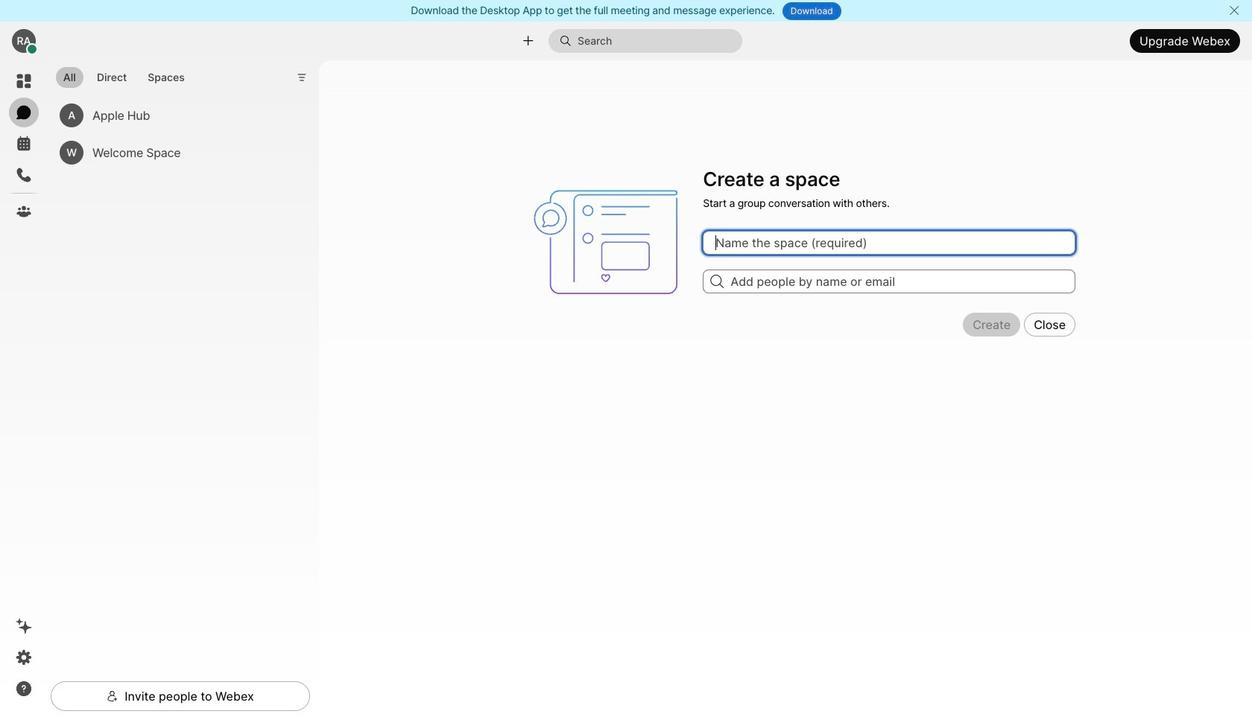 Task type: locate. For each thing, give the bounding box(es) containing it.
search_18 image
[[711, 275, 724, 289]]

Add people by name or email text field
[[703, 270, 1076, 294]]

create a space image
[[527, 163, 694, 321]]

navigation
[[0, 60, 48, 718]]

tab list
[[52, 58, 196, 93]]



Task type: vqa. For each thing, say whether or not it's contained in the screenshot.
group
no



Task type: describe. For each thing, give the bounding box(es) containing it.
webex tab list
[[9, 66, 39, 227]]

welcome space list item
[[54, 134, 298, 171]]

cancel_16 image
[[1229, 4, 1241, 16]]

apple hub list item
[[54, 97, 298, 134]]

Name the space (required) text field
[[703, 231, 1076, 255]]



